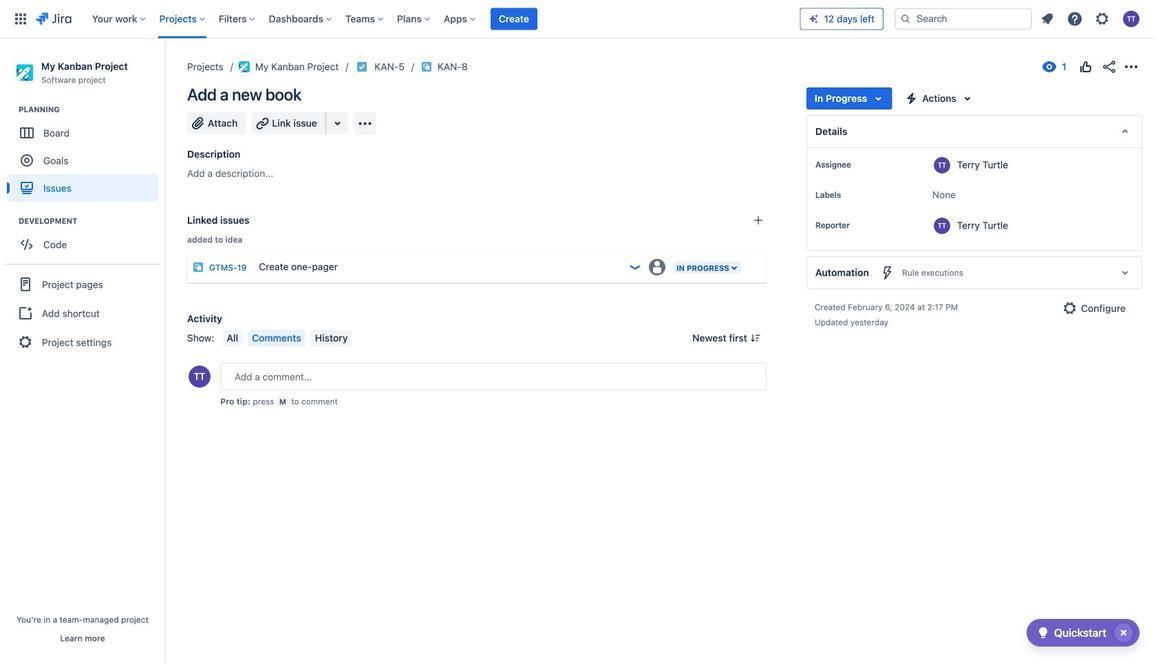 Task type: locate. For each thing, give the bounding box(es) containing it.
more information about this user image
[[934, 218, 951, 234]]

2 heading from the top
[[19, 216, 165, 227]]

automation element
[[807, 256, 1143, 289]]

1 heading from the top
[[19, 104, 165, 115]]

0 vertical spatial group
[[7, 104, 165, 206]]

1 vertical spatial group
[[7, 216, 165, 262]]

planning image
[[2, 101, 19, 118]]

heading
[[19, 104, 165, 115], [19, 216, 165, 227]]

copy link to issue image
[[465, 61, 476, 72]]

actions image
[[1124, 59, 1140, 75]]

menu bar
[[220, 330, 355, 346]]

priority: low image
[[629, 260, 642, 274]]

heading for development image at the top of page group
[[19, 216, 165, 227]]

group
[[7, 104, 165, 206], [7, 216, 165, 262], [6, 264, 160, 362]]

labels pin to top. only you can see pinned fields. image
[[844, 189, 855, 200]]

assignee pin to top. only you can see pinned fields. image
[[854, 159, 865, 170]]

notifications image
[[1040, 11, 1056, 27]]

1 vertical spatial heading
[[19, 216, 165, 227]]

banner
[[0, 0, 1157, 39]]

search image
[[901, 13, 912, 24]]

heading for planning image at the top left of the page's group
[[19, 104, 165, 115]]

development image
[[2, 213, 19, 229]]

issue type: sub-task image
[[193, 262, 204, 273]]

group for development image at the top of page
[[7, 216, 165, 262]]

0 vertical spatial heading
[[19, 104, 165, 115]]

jira image
[[36, 11, 71, 27], [36, 11, 71, 27]]

group for planning image at the top left of the page
[[7, 104, 165, 206]]



Task type: describe. For each thing, give the bounding box(es) containing it.
check image
[[1035, 624, 1052, 641]]

Search field
[[895, 8, 1033, 30]]

link web pages and more image
[[330, 115, 346, 132]]

sidebar element
[[0, 39, 165, 663]]

goal image
[[21, 154, 33, 167]]

vote options: no one has voted for this issue yet. image
[[1078, 59, 1095, 75]]

reporter pin to top. only you can see pinned fields. image
[[853, 220, 864, 231]]

dismiss quickstart image
[[1113, 622, 1135, 644]]

primary element
[[8, 0, 800, 38]]

add app image
[[357, 115, 374, 132]]

details element
[[807, 115, 1143, 148]]

appswitcher icon image
[[12, 11, 29, 27]]

more information about this user image
[[934, 157, 951, 174]]

your profile and settings image
[[1124, 11, 1140, 27]]

task image
[[357, 61, 368, 72]]

help image
[[1067, 11, 1084, 27]]

link an issue image
[[753, 215, 764, 226]]

sidebar navigation image
[[150, 55, 180, 83]]

2 vertical spatial group
[[6, 264, 160, 362]]

my kanban project image
[[239, 61, 250, 72]]

settings image
[[1095, 11, 1111, 27]]

subtask image
[[421, 61, 432, 72]]

Add a comment… field
[[220, 363, 767, 390]]



Task type: vqa. For each thing, say whether or not it's contained in the screenshot.
search image at top right
yes



